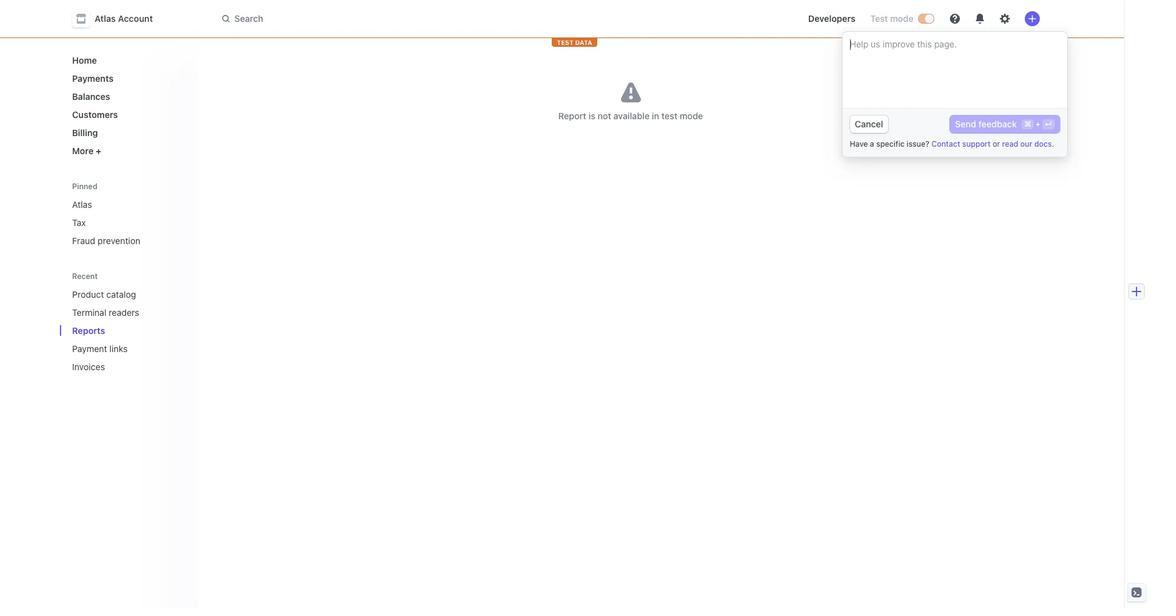 Task type: locate. For each thing, give the bounding box(es) containing it.
0 vertical spatial mode
[[890, 13, 914, 24]]

mode right the test
[[890, 13, 914, 24]]

payments
[[72, 73, 114, 84]]

issue?
[[907, 139, 930, 149]]

balances
[[72, 91, 110, 102]]

1 vertical spatial atlas
[[72, 199, 92, 210]]

cancel button
[[850, 115, 888, 133]]

1 horizontal spatial atlas
[[95, 13, 116, 24]]

support
[[962, 139, 991, 149]]

reports link
[[67, 320, 169, 341]]

in
[[652, 110, 659, 121]]

pinned navigation links element
[[67, 181, 187, 251]]

docs
[[1035, 139, 1052, 149]]

mode
[[890, 13, 914, 24], [680, 110, 703, 121]]

is
[[589, 110, 595, 121]]

0 horizontal spatial atlas
[[72, 199, 92, 210]]

balances link
[[67, 86, 187, 107]]

recent element
[[60, 284, 197, 377]]

contact
[[932, 139, 960, 149]]

1 horizontal spatial mode
[[890, 13, 914, 24]]

0 vertical spatial atlas
[[95, 13, 116, 24]]

read our docs link
[[1002, 139, 1052, 149]]

pinned element
[[67, 194, 187, 251]]

catalog
[[106, 289, 136, 300]]

atlas for atlas account
[[95, 13, 116, 24]]

test
[[662, 110, 678, 121]]

core navigation links element
[[67, 50, 187, 161]]

readers
[[109, 307, 139, 318]]

send
[[955, 119, 976, 129]]

developers
[[808, 13, 856, 24]]

feedback
[[979, 119, 1017, 129]]

atlas left account
[[95, 13, 116, 24]]

tax
[[72, 217, 86, 228]]

account
[[118, 13, 153, 24]]

0 horizontal spatial mode
[[680, 110, 703, 121]]

product catalog link
[[67, 284, 169, 305]]

home
[[72, 55, 97, 66]]

atlas
[[95, 13, 116, 24], [72, 199, 92, 210]]

read
[[1002, 139, 1019, 149]]

invoices link
[[67, 356, 169, 377]]

test
[[557, 39, 574, 46]]

fraud prevention
[[72, 235, 140, 246]]

more
[[72, 145, 94, 156]]

recent
[[72, 272, 98, 281]]

notifications image
[[975, 14, 985, 24]]

customers
[[72, 109, 118, 120]]

atlas inside atlas account button
[[95, 13, 116, 24]]

send feedback
[[955, 119, 1017, 129]]

atlas down pinned on the top left
[[72, 199, 92, 210]]

customers link
[[67, 104, 187, 125]]

recent navigation links element
[[60, 271, 197, 377]]

pinned
[[72, 182, 97, 191]]

test data
[[557, 39, 592, 46]]

mode right the 'test'
[[680, 110, 703, 121]]

links
[[109, 343, 128, 354]]

atlas inside atlas "link"
[[72, 199, 92, 210]]

send feedback button
[[950, 115, 1060, 133]]

developers link
[[803, 9, 861, 29]]

data
[[575, 39, 592, 46]]

a
[[870, 139, 874, 149]]



Task type: vqa. For each thing, say whether or not it's contained in the screenshot.
TERMINAL READERS on the bottom left of page
yes



Task type: describe. For each thing, give the bounding box(es) containing it.
test
[[871, 13, 888, 24]]

product
[[72, 289, 104, 300]]

invoices
[[72, 361, 105, 372]]

specific
[[876, 139, 905, 149]]

home link
[[67, 50, 187, 71]]

report is not available in test mode
[[559, 110, 703, 121]]

terminal readers
[[72, 307, 139, 318]]

product catalog
[[72, 289, 136, 300]]

billing link
[[67, 122, 187, 143]]

atlas link
[[67, 194, 187, 215]]

cancel
[[855, 119, 883, 129]]

atlas account
[[95, 13, 153, 24]]

reports
[[72, 325, 105, 336]]

atlas account button
[[72, 10, 165, 27]]

Search search field
[[214, 7, 567, 30]]

payment links
[[72, 343, 128, 354]]

more +
[[72, 145, 101, 156]]

.
[[1052, 139, 1054, 149]]

settings image
[[1000, 14, 1010, 24]]

have a specific issue? contact support or read our docs .
[[850, 139, 1054, 149]]

available
[[614, 110, 650, 121]]

payment
[[72, 343, 107, 354]]

test mode
[[871, 13, 914, 24]]

have
[[850, 139, 868, 149]]

help image
[[950, 14, 960, 24]]

prevention
[[98, 235, 140, 246]]

payment links link
[[67, 338, 169, 359]]

fraud
[[72, 235, 95, 246]]

Help us improve this page. text field
[[842, 32, 1067, 108]]

contact support link
[[932, 139, 991, 149]]

report
[[559, 110, 586, 121]]

Search text field
[[214, 7, 567, 30]]

1 vertical spatial mode
[[680, 110, 703, 121]]

search
[[234, 13, 263, 24]]

payments link
[[67, 68, 187, 89]]

or
[[993, 139, 1000, 149]]

our
[[1021, 139, 1033, 149]]

billing
[[72, 127, 98, 138]]

not
[[598, 110, 611, 121]]

atlas for atlas
[[72, 199, 92, 210]]

+
[[96, 145, 101, 156]]

terminal readers link
[[67, 302, 169, 323]]

terminal
[[72, 307, 106, 318]]

fraud prevention link
[[67, 230, 187, 251]]

tax link
[[67, 212, 187, 233]]



